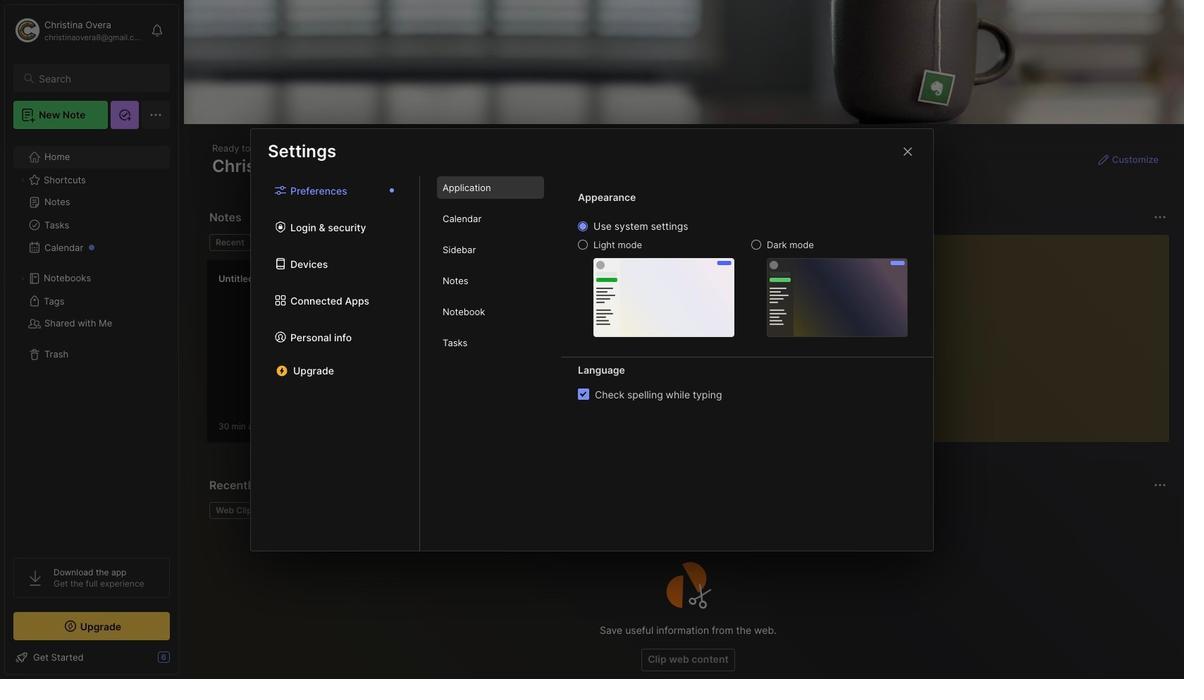 Task type: locate. For each thing, give the bounding box(es) containing it.
Start writing… text field
[[873, 235, 1169, 431]]

Search text field
[[39, 72, 157, 85]]

None radio
[[578, 221, 588, 231], [578, 240, 588, 250], [752, 240, 762, 250], [578, 221, 588, 231], [578, 240, 588, 250], [752, 240, 762, 250]]

tab list
[[251, 176, 420, 550], [420, 176, 561, 550], [209, 234, 838, 251]]

tree
[[5, 138, 178, 545]]

tab
[[437, 176, 544, 199], [437, 207, 544, 230], [209, 234, 251, 251], [257, 234, 314, 251], [437, 238, 544, 261], [437, 269, 544, 292], [437, 300, 544, 323], [437, 331, 544, 354], [209, 502, 263, 519]]

None checkbox
[[578, 389, 590, 400]]

row group
[[207, 260, 714, 451]]

none search field inside main element
[[39, 70, 157, 87]]

tree inside main element
[[5, 138, 178, 545]]

close image
[[900, 143, 917, 160]]

None search field
[[39, 70, 157, 87]]

option group
[[578, 220, 908, 337]]



Task type: vqa. For each thing, say whether or not it's contained in the screenshot.
'Start writing…' text box
yes



Task type: describe. For each thing, give the bounding box(es) containing it.
expand notebooks image
[[18, 274, 27, 283]]

main element
[[0, 0, 183, 679]]



